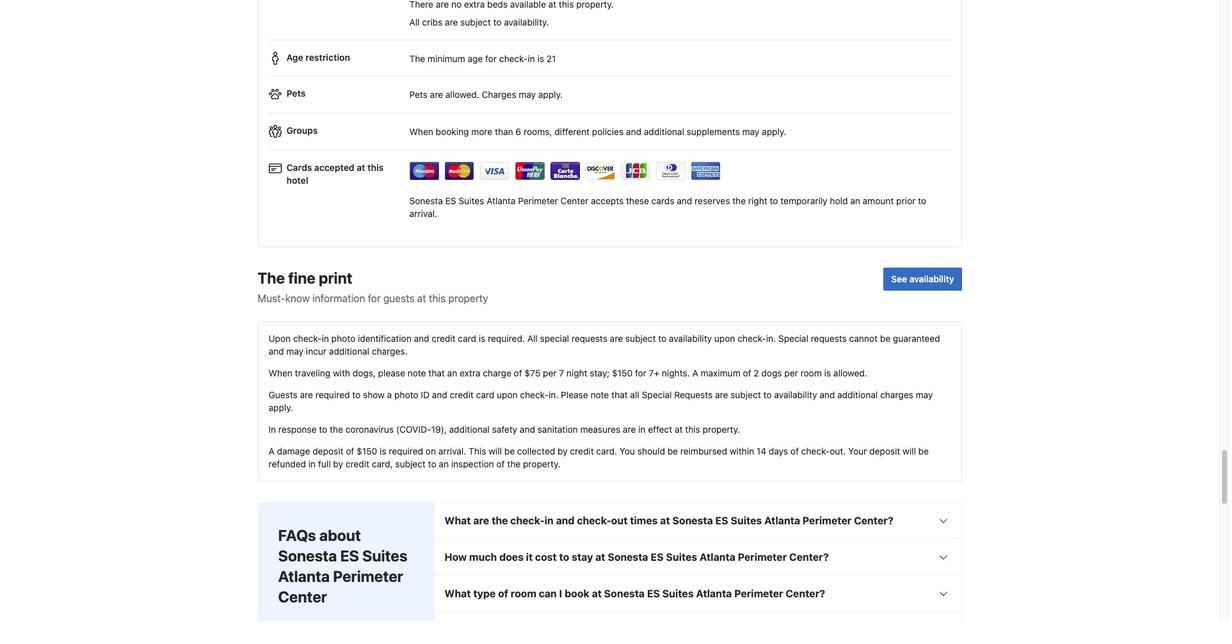 Task type: locate. For each thing, give the bounding box(es) containing it.
card inside upon check-in photo identification and credit card is required. all special requests are subject to availability upon check-in. special requests cannot be guaranteed and may incur additional charges.
[[458, 333, 477, 344]]

0 horizontal spatial special
[[642, 390, 672, 400]]

upon inside guests are required to show a photo id and credit card upon check-in. please note that all special requests are subject to availability and additional charges may apply.
[[497, 390, 518, 400]]

at inside what are the check-in and check-out times at sonesta es suites atlanta perimeter center? dropdown button
[[661, 515, 670, 527]]

is up the card,
[[380, 446, 387, 457]]

type
[[474, 588, 496, 600]]

jcb image
[[621, 162, 650, 180]]

sonesta down maestro image
[[410, 195, 443, 206]]

arrival.
[[410, 208, 438, 219], [439, 446, 467, 457]]

0 horizontal spatial upon
[[497, 390, 518, 400]]

0 vertical spatial card
[[458, 333, 477, 344]]

es down what are the check-in and check-out times at sonesta es suites atlanta perimeter center?
[[651, 552, 664, 563]]

credit down the 'extra' at the bottom of page
[[450, 390, 474, 400]]

for left 7+ on the bottom
[[635, 368, 647, 379]]

1 vertical spatial $150
[[357, 446, 377, 457]]

es down mastercard icon
[[446, 195, 456, 206]]

the inside the fine print must-know information for guests at this property
[[258, 269, 285, 287]]

upon down charge
[[497, 390, 518, 400]]

0 horizontal spatial that
[[429, 368, 445, 379]]

es inside sonesta es suites atlanta perimeter center accepts these cards and reserves the right to temporarily hold an amount prior to arrival.
[[446, 195, 456, 206]]

0 vertical spatial in.
[[767, 333, 776, 344]]

1 vertical spatial that
[[612, 390, 628, 400]]

perimeter inside 'faqs about sonesta es suites atlanta perimeter center'
[[333, 568, 403, 586]]

how much does it cost to stay at sonesta es suites atlanta perimeter center? button
[[435, 539, 962, 575]]

i
[[560, 588, 563, 600]]

0 vertical spatial required
[[316, 390, 350, 400]]

this inside the fine print must-know information for guests at this property
[[429, 293, 446, 304]]

1 vertical spatial card
[[476, 390, 495, 400]]

0 horizontal spatial center
[[278, 588, 327, 606]]

response
[[279, 424, 317, 435]]

what are the check-in and check-out times at sonesta es suites atlanta perimeter center?
[[445, 515, 894, 527]]

1 horizontal spatial requests
[[811, 333, 847, 344]]

1 horizontal spatial allowed.
[[834, 368, 868, 379]]

the for fine
[[258, 269, 285, 287]]

maestro image
[[410, 162, 439, 180]]

deposit right your
[[870, 446, 901, 457]]

are inside dropdown button
[[474, 515, 490, 527]]

0 vertical spatial upon
[[715, 333, 736, 344]]

may inside upon check-in photo identification and credit card is required. all special requests are subject to availability upon check-in. special requests cannot be guaranteed and may incur additional charges.
[[287, 346, 304, 357]]

0 horizontal spatial this
[[368, 162, 384, 173]]

for right 'age'
[[486, 53, 497, 64]]

at right times
[[661, 515, 670, 527]]

1 horizontal spatial special
[[779, 333, 809, 344]]

required down (covid-
[[389, 446, 423, 457]]

$75
[[525, 368, 541, 379]]

and inside sonesta es suites atlanta perimeter center accepts these cards and reserves the right to temporarily hold an amount prior to arrival.
[[677, 195, 693, 206]]

per right dogs
[[785, 368, 799, 379]]

1 horizontal spatial will
[[903, 446, 917, 457]]

center inside sonesta es suites atlanta perimeter center accepts these cards and reserves the right to temporarily hold an amount prior to arrival.
[[561, 195, 589, 206]]

to up 7+ on the bottom
[[659, 333, 667, 344]]

an inside "a damage deposit of $150 is required on arrival. this will be collected by credit card. you should be reimbursed within 14 days of check-out. your deposit will be refunded in full by credit card, subject to an inspection of the property."
[[439, 459, 449, 470]]

1 horizontal spatial when
[[410, 126, 434, 137]]

0 vertical spatial room
[[801, 368, 822, 379]]

deposit up full at left bottom
[[313, 446, 344, 457]]

0 vertical spatial arrival.
[[410, 208, 438, 219]]

will
[[489, 446, 502, 457], [903, 446, 917, 457]]

by right full at left bottom
[[333, 459, 343, 470]]

pets for pets
[[287, 88, 306, 99]]

cards
[[652, 195, 675, 206]]

an inside sonesta es suites atlanta perimeter center accepts these cards and reserves the right to temporarily hold an amount prior to arrival.
[[851, 195, 861, 206]]

additional inside guests are required to show a photo id and credit card upon check-in. please note that all special requests are subject to availability and additional charges may apply.
[[838, 390, 878, 400]]

in. inside guests are required to show a photo id and credit card upon check-in. please note that all special requests are subject to availability and additional charges may apply.
[[549, 390, 559, 400]]

coronavirus
[[346, 424, 394, 435]]

0 horizontal spatial pets
[[287, 88, 306, 99]]

when traveling with dogs, please note that an extra charge of $75 per 7 night stay; $150 for 7+ nights. a maximum of 2 dogs per room is allowed.
[[269, 368, 868, 379]]

1 what from the top
[[445, 515, 471, 527]]

1 horizontal spatial per
[[785, 368, 799, 379]]

is inside "a damage deposit of $150 is required on arrival. this will be collected by credit card. you should be reimbursed within 14 days of check-out. your deposit will be refunded in full by credit card, subject to an inspection of the property."
[[380, 446, 387, 457]]

0 vertical spatial what
[[445, 515, 471, 527]]

how
[[445, 552, 467, 563]]

1 deposit from the left
[[313, 446, 344, 457]]

note inside guests are required to show a photo id and credit card upon check-in. please note that all special requests are subject to availability and additional charges may apply.
[[591, 390, 609, 400]]

0 horizontal spatial will
[[489, 446, 502, 457]]

1 horizontal spatial all
[[528, 333, 538, 344]]

1 vertical spatial this
[[429, 293, 446, 304]]

1 vertical spatial when
[[269, 368, 293, 379]]

an right the hold at top
[[851, 195, 861, 206]]

0 horizontal spatial apply.
[[269, 402, 293, 413]]

diners club image
[[656, 162, 686, 180]]

1 vertical spatial an
[[448, 368, 458, 379]]

per left 7
[[543, 368, 557, 379]]

room left can
[[511, 588, 537, 600]]

be inside upon check-in photo identification and credit card is required. all special requests are subject to availability upon check-in. special requests cannot be guaranteed and may incur additional charges.
[[881, 333, 891, 344]]

card,
[[372, 459, 393, 470]]

is right dogs
[[825, 368, 832, 379]]

special inside upon check-in photo identification and credit card is required. all special requests are subject to availability upon check-in. special requests cannot be guaranteed and may incur additional charges.
[[779, 333, 809, 344]]

traveling
[[295, 368, 331, 379]]

to left show
[[353, 390, 361, 400]]

room inside dropdown button
[[511, 588, 537, 600]]

discover image
[[586, 162, 615, 180]]

sonesta up what type of room can i book at sonesta es suites atlanta perimeter center? in the bottom of the page
[[608, 552, 649, 563]]

the
[[733, 195, 746, 206], [330, 424, 343, 435], [508, 459, 521, 470], [492, 515, 508, 527]]

to left stay
[[560, 552, 570, 563]]

deposit
[[313, 446, 344, 457], [870, 446, 901, 457]]

0 horizontal spatial all
[[410, 17, 420, 28]]

an
[[851, 195, 861, 206], [448, 368, 458, 379], [439, 459, 449, 470]]

subject up 'age'
[[461, 17, 491, 28]]

0 horizontal spatial arrival.
[[410, 208, 438, 219]]

the inside dropdown button
[[492, 515, 508, 527]]

credit down property
[[432, 333, 456, 344]]

measures
[[581, 424, 621, 435]]

that up id
[[429, 368, 445, 379]]

0 vertical spatial that
[[429, 368, 445, 379]]

unionpay credit card image
[[515, 162, 545, 180]]

center down carte blanche image
[[561, 195, 589, 206]]

0 vertical spatial this
[[368, 162, 384, 173]]

pets for pets are allowed. charges may apply.
[[410, 89, 428, 100]]

restriction
[[306, 52, 350, 63]]

0 horizontal spatial requests
[[572, 333, 608, 344]]

in
[[269, 424, 276, 435]]

check- up incur on the bottom left
[[293, 333, 322, 344]]

1 vertical spatial center
[[278, 588, 327, 606]]

0 horizontal spatial room
[[511, 588, 537, 600]]

all left cribs at the left of page
[[410, 17, 420, 28]]

upon
[[715, 333, 736, 344], [497, 390, 518, 400]]

check- down $75
[[520, 390, 549, 400]]

2 horizontal spatial availability
[[910, 274, 955, 284]]

of right type
[[498, 588, 509, 600]]

when
[[410, 126, 434, 137], [269, 368, 293, 379]]

center?
[[855, 515, 894, 527], [790, 552, 829, 563], [786, 588, 826, 600]]

1 horizontal spatial center
[[561, 195, 589, 206]]

accepts
[[591, 195, 624, 206]]

0 horizontal spatial the
[[258, 269, 285, 287]]

see
[[892, 274, 908, 284]]

0 horizontal spatial for
[[368, 293, 381, 304]]

to
[[494, 17, 502, 28], [770, 195, 779, 206], [919, 195, 927, 206], [659, 333, 667, 344], [353, 390, 361, 400], [764, 390, 772, 400], [319, 424, 327, 435], [428, 459, 437, 470], [560, 552, 570, 563]]

0 horizontal spatial in.
[[549, 390, 559, 400]]

when up guests
[[269, 368, 293, 379]]

of right inspection
[[497, 459, 505, 470]]

2 vertical spatial apply.
[[269, 402, 293, 413]]

7
[[559, 368, 564, 379]]

availability inside guests are required to show a photo id and credit card upon check-in. please note that all special requests are subject to availability and additional charges may apply.
[[775, 390, 818, 400]]

and right 'cards'
[[677, 195, 693, 206]]

this up reimbursed
[[686, 424, 701, 435]]

0 horizontal spatial allowed.
[[446, 89, 480, 100]]

2 horizontal spatial this
[[686, 424, 701, 435]]

of left 2 at the right
[[743, 368, 752, 379]]

0 horizontal spatial per
[[543, 368, 557, 379]]

in.
[[767, 333, 776, 344], [549, 390, 559, 400]]

1 horizontal spatial required
[[389, 446, 423, 457]]

0 horizontal spatial deposit
[[313, 446, 344, 457]]

0 vertical spatial a
[[693, 368, 699, 379]]

property. up reimbursed
[[703, 424, 741, 435]]

1 horizontal spatial upon
[[715, 333, 736, 344]]

availability up nights.
[[669, 333, 712, 344]]

the fine print must-know information for guests at this property
[[258, 269, 488, 304]]

sonesta down how much does it cost to stay at sonesta es suites atlanta perimeter center?
[[605, 588, 645, 600]]

note up id
[[408, 368, 426, 379]]

is left 'required.'
[[479, 333, 486, 344]]

temporarily
[[781, 195, 828, 206]]

faqs about sonesta es suites atlanta perimeter center
[[278, 527, 408, 606]]

subject
[[461, 17, 491, 28], [626, 333, 656, 344], [731, 390, 761, 400], [395, 459, 426, 470]]

at right stay
[[596, 552, 606, 563]]

0 horizontal spatial property.
[[523, 459, 561, 470]]

additional inside upon check-in photo identification and credit card is required. all special requests are subject to availability upon check-in. special requests cannot be guaranteed and may incur additional charges.
[[329, 346, 370, 357]]

all left special
[[528, 333, 538, 344]]

of inside what type of room can i book at sonesta es suites atlanta perimeter center? dropdown button
[[498, 588, 509, 600]]

1 horizontal spatial pets
[[410, 89, 428, 100]]

1 vertical spatial property.
[[523, 459, 561, 470]]

suites
[[459, 195, 485, 206], [731, 515, 762, 527], [363, 547, 408, 565], [666, 552, 698, 563], [663, 588, 694, 600]]

1 requests from the left
[[572, 333, 608, 344]]

credit left card.
[[570, 446, 594, 457]]

1 vertical spatial note
[[591, 390, 609, 400]]

credit inside guests are required to show a photo id and credit card upon check-in. please note that all special requests are subject to availability and additional charges may apply.
[[450, 390, 474, 400]]

1 vertical spatial room
[[511, 588, 537, 600]]

nights.
[[662, 368, 690, 379]]

this left property
[[429, 293, 446, 304]]

19),
[[431, 424, 447, 435]]

2 what from the top
[[445, 588, 471, 600]]

your
[[849, 446, 868, 457]]

1 horizontal spatial this
[[429, 293, 446, 304]]

in left full at left bottom
[[309, 459, 316, 470]]

what inside what type of room can i book at sonesta es suites atlanta perimeter center? dropdown button
[[445, 588, 471, 600]]

room
[[801, 368, 822, 379], [511, 588, 537, 600]]

required inside "a damage deposit of $150 is required on arrival. this will be collected by credit card. you should be reimbursed within 14 days of check-out. your deposit will be refunded in full by credit card, subject to an inspection of the property."
[[389, 446, 423, 457]]

1 horizontal spatial room
[[801, 368, 822, 379]]

1 vertical spatial apply.
[[762, 126, 787, 137]]

at inside the fine print must-know information for guests at this property
[[417, 293, 426, 304]]

visa image
[[480, 162, 510, 180]]

sonesta inside sonesta es suites atlanta perimeter center accepts these cards and reserves the right to temporarily hold an amount prior to arrival.
[[410, 195, 443, 206]]

apply. right the supplements
[[762, 126, 787, 137]]

availability down dogs
[[775, 390, 818, 400]]

upon up maximum
[[715, 333, 736, 344]]

apply. inside guests are required to show a photo id and credit card upon check-in. please note that all special requests are subject to availability and additional charges may apply.
[[269, 402, 293, 413]]

in inside "a damage deposit of $150 is required on arrival. this will be collected by credit card. you should be reimbursed within 14 days of check-out. your deposit will be refunded in full by credit card, subject to an inspection of the property."
[[309, 459, 316, 470]]

a
[[693, 368, 699, 379], [269, 446, 275, 457]]

property. down collected
[[523, 459, 561, 470]]

allowed. left charges
[[446, 89, 480, 100]]

requests left the cannot
[[811, 333, 847, 344]]

this inside the cards accepted at this hotel
[[368, 162, 384, 173]]

2 vertical spatial center?
[[786, 588, 826, 600]]

0 vertical spatial property.
[[703, 424, 741, 435]]

is inside upon check-in photo identification and credit card is required. all special requests are subject to availability upon check-in. special requests cannot be guaranteed and may incur additional charges.
[[479, 333, 486, 344]]

1 vertical spatial special
[[642, 390, 672, 400]]

0 vertical spatial an
[[851, 195, 861, 206]]

for left guests
[[368, 293, 381, 304]]

0 vertical spatial apply.
[[539, 89, 563, 100]]

1 vertical spatial center?
[[790, 552, 829, 563]]

0 vertical spatial special
[[779, 333, 809, 344]]

1 horizontal spatial in.
[[767, 333, 776, 344]]

0 vertical spatial photo
[[332, 333, 356, 344]]

perimeter
[[518, 195, 558, 206], [803, 515, 852, 527], [738, 552, 787, 563], [333, 568, 403, 586], [735, 588, 784, 600]]

cards
[[287, 162, 312, 173]]

what type of room can i book at sonesta es suites atlanta perimeter center?
[[445, 588, 826, 600]]

0 horizontal spatial $150
[[357, 446, 377, 457]]

in. inside upon check-in photo identification and credit card is required. all special requests are subject to availability upon check-in. special requests cannot be guaranteed and may incur additional charges.
[[767, 333, 776, 344]]

in. up dogs
[[767, 333, 776, 344]]

what inside what are the check-in and check-out times at sonesta es suites atlanta perimeter center? dropdown button
[[445, 515, 471, 527]]

book
[[565, 588, 590, 600]]

1 vertical spatial arrival.
[[439, 446, 467, 457]]

photo inside guests are required to show a photo id and credit card upon check-in. please note that all special requests are subject to availability and additional charges may apply.
[[395, 390, 419, 400]]

1 vertical spatial required
[[389, 446, 423, 457]]

can
[[539, 588, 557, 600]]

0 vertical spatial note
[[408, 368, 426, 379]]

in. left please
[[549, 390, 559, 400]]

will right this
[[489, 446, 502, 457]]

es
[[446, 195, 456, 206], [716, 515, 729, 527], [340, 547, 359, 565], [651, 552, 664, 563], [647, 588, 660, 600]]

property.
[[703, 424, 741, 435], [523, 459, 561, 470]]

es down about on the left bottom
[[340, 547, 359, 565]]

sonesta inside 'faqs about sonesta es suites atlanta perimeter center'
[[278, 547, 337, 565]]

subject up 7+ on the bottom
[[626, 333, 656, 344]]

at inside the cards accepted at this hotel
[[357, 162, 365, 173]]

what left type
[[445, 588, 471, 600]]

know
[[285, 293, 310, 304]]

1 horizontal spatial arrival.
[[439, 446, 467, 457]]

pets
[[287, 88, 306, 99], [410, 89, 428, 100]]

that
[[429, 368, 445, 379], [612, 390, 628, 400]]

card down charge
[[476, 390, 495, 400]]

sonesta
[[410, 195, 443, 206], [673, 515, 713, 527], [278, 547, 337, 565], [608, 552, 649, 563], [605, 588, 645, 600]]

additional left charges
[[838, 390, 878, 400]]

days
[[769, 446, 789, 457]]

2 deposit from the left
[[870, 446, 901, 457]]

the left right
[[733, 195, 746, 206]]

1 horizontal spatial apply.
[[539, 89, 563, 100]]

center
[[561, 195, 589, 206], [278, 588, 327, 606]]

2 horizontal spatial for
[[635, 368, 647, 379]]

required.
[[488, 333, 525, 344]]

charge
[[483, 368, 512, 379]]

the left minimum
[[410, 53, 425, 64]]

1 horizontal spatial that
[[612, 390, 628, 400]]

0 vertical spatial when
[[410, 126, 434, 137]]

1 horizontal spatial note
[[591, 390, 609, 400]]

additional up diners club image
[[644, 126, 685, 137]]

card up the 'extra' at the bottom of page
[[458, 333, 477, 344]]

when for when booking more than 6 rooms, different policies and additional supplements may apply.
[[410, 126, 434, 137]]

0 horizontal spatial note
[[408, 368, 426, 379]]

special down 7+ on the bottom
[[642, 390, 672, 400]]

charges
[[881, 390, 914, 400]]

amount
[[863, 195, 894, 206]]

1 vertical spatial by
[[333, 459, 343, 470]]

special
[[779, 333, 809, 344], [642, 390, 672, 400]]

by down sanitation
[[558, 446, 568, 457]]

credit left the card,
[[346, 459, 370, 470]]

charges.
[[372, 346, 408, 357]]

1 horizontal spatial for
[[486, 53, 497, 64]]

a up refunded
[[269, 446, 275, 457]]

an left the 'extra' at the bottom of page
[[448, 368, 458, 379]]

center down faqs
[[278, 588, 327, 606]]

for inside the fine print must-know information for guests at this property
[[368, 293, 381, 304]]

in left effect
[[639, 424, 646, 435]]

that left 'all'
[[612, 390, 628, 400]]

1 horizontal spatial photo
[[395, 390, 419, 400]]

what
[[445, 515, 471, 527], [445, 588, 471, 600]]

in up incur on the bottom left
[[322, 333, 329, 344]]

policies
[[592, 126, 624, 137]]

0 vertical spatial allowed.
[[446, 89, 480, 100]]

subject inside guests are required to show a photo id and credit card upon check-in. please note that all special requests are subject to availability and additional charges may apply.
[[731, 390, 761, 400]]

note down the stay;
[[591, 390, 609, 400]]

1 will from the left
[[489, 446, 502, 457]]

1 horizontal spatial $150
[[612, 368, 633, 379]]

1 vertical spatial for
[[368, 293, 381, 304]]

check- left 21 in the left of the page
[[499, 53, 528, 64]]

subject right the card,
[[395, 459, 426, 470]]

0 vertical spatial all
[[410, 17, 420, 28]]

and right identification
[[414, 333, 430, 344]]

the
[[410, 53, 425, 64], [258, 269, 285, 287]]

suites inside sonesta es suites atlanta perimeter center accepts these cards and reserves the right to temporarily hold an amount prior to arrival.
[[459, 195, 485, 206]]

$150 up the card,
[[357, 446, 377, 457]]

note
[[408, 368, 426, 379], [591, 390, 609, 400]]

allowed. down the cannot
[[834, 368, 868, 379]]

2 vertical spatial an
[[439, 459, 449, 470]]

should
[[638, 446, 666, 457]]

special inside guests are required to show a photo id and credit card upon check-in. please note that all special requests are subject to availability and additional charges may apply.
[[642, 390, 672, 400]]

much
[[470, 552, 497, 563]]

$150 inside "a damage deposit of $150 is required on arrival. this will be collected by credit card. you should be reimbursed within 14 days of check-out. your deposit will be refunded in full by credit card, subject to an inspection of the property."
[[357, 446, 377, 457]]

1 horizontal spatial property.
[[703, 424, 741, 435]]

in up cost
[[545, 515, 554, 527]]

1 horizontal spatial availability
[[775, 390, 818, 400]]

will right your
[[903, 446, 917, 457]]

when left booking
[[410, 126, 434, 137]]

to inside "a damage deposit of $150 is required on arrival. this will be collected by credit card. you should be reimbursed within 14 days of check-out. your deposit will be refunded in full by credit card, subject to an inspection of the property."
[[428, 459, 437, 470]]

for
[[486, 53, 497, 64], [368, 293, 381, 304], [635, 368, 647, 379]]

availability
[[910, 274, 955, 284], [669, 333, 712, 344], [775, 390, 818, 400]]

apply. down 21 in the left of the page
[[539, 89, 563, 100]]

card.
[[597, 446, 618, 457]]

photo up with
[[332, 333, 356, 344]]

groups
[[287, 125, 318, 136]]

1 vertical spatial the
[[258, 269, 285, 287]]

1 vertical spatial in.
[[549, 390, 559, 400]]

atlanta inside sonesta es suites atlanta perimeter center accepts these cards and reserves the right to temporarily hold an amount prior to arrival.
[[487, 195, 516, 206]]

at right accepted
[[357, 162, 365, 173]]

upon
[[269, 333, 291, 344]]

0 horizontal spatial photo
[[332, 333, 356, 344]]

supplements
[[687, 126, 740, 137]]

arrival. right the on
[[439, 446, 467, 457]]

within
[[730, 446, 755, 457]]

apply. down guests
[[269, 402, 293, 413]]

0 horizontal spatial availability
[[669, 333, 712, 344]]

0 vertical spatial the
[[410, 53, 425, 64]]

more
[[472, 126, 493, 137]]



Task type: describe. For each thing, give the bounding box(es) containing it.
what for what are the check-in and check-out times at sonesta es suites atlanta perimeter center?
[[445, 515, 471, 527]]

on
[[426, 446, 436, 457]]

this
[[469, 446, 486, 457]]

21
[[547, 53, 556, 64]]

age
[[468, 53, 483, 64]]

of right days in the bottom of the page
[[791, 446, 799, 457]]

show
[[363, 390, 385, 400]]

credit inside upon check-in photo identification and credit card is required. all special requests are subject to availability upon check-in. special requests cannot be guaranteed and may incur additional charges.
[[432, 333, 456, 344]]

arrival. inside "a damage deposit of $150 is required on arrival. this will be collected by credit card. you should be reimbursed within 14 days of check-out. your deposit will be refunded in full by credit card, subject to an inspection of the property."
[[439, 446, 467, 457]]

upon inside upon check-in photo identification and credit card is required. all special requests are subject to availability upon check-in. special requests cannot be guaranteed and may incur additional charges.
[[715, 333, 736, 344]]

center inside 'faqs about sonesta es suites atlanta perimeter center'
[[278, 588, 327, 606]]

different
[[555, 126, 590, 137]]

1 per from the left
[[543, 368, 557, 379]]

the inside "a damage deposit of $150 is required on arrival. this will be collected by credit card. you should be reimbursed within 14 days of check-out. your deposit will be refunded in full by credit card, subject to an inspection of the property."
[[508, 459, 521, 470]]

cribs
[[422, 17, 443, 28]]

mastercard image
[[445, 162, 474, 180]]

night
[[567, 368, 588, 379]]

does
[[500, 552, 524, 563]]

to inside dropdown button
[[560, 552, 570, 563]]

center? for how much does it cost to stay at sonesta es suites atlanta perimeter center?
[[790, 552, 829, 563]]

special
[[540, 333, 569, 344]]

check- up 'it'
[[511, 515, 545, 527]]

cannot
[[850, 333, 878, 344]]

of down coronavirus
[[346, 446, 354, 457]]

fine
[[288, 269, 316, 287]]

at inside how much does it cost to stay at sonesta es suites atlanta perimeter center? dropdown button
[[596, 552, 606, 563]]

and inside dropdown button
[[556, 515, 575, 527]]

effect
[[648, 424, 673, 435]]

print
[[319, 269, 353, 287]]

0 vertical spatial center?
[[855, 515, 894, 527]]

sonesta up how much does it cost to stay at sonesta es suites atlanta perimeter center? dropdown button
[[673, 515, 713, 527]]

to right right
[[770, 195, 779, 206]]

full
[[318, 459, 331, 470]]

carte blanche image
[[551, 162, 580, 180]]

cost
[[536, 552, 557, 563]]

all cribs are subject to availability.
[[410, 17, 549, 28]]

subject inside upon check-in photo identification and credit card is required. all special requests are subject to availability upon check-in. special requests cannot be guaranteed and may incur additional charges.
[[626, 333, 656, 344]]

identification
[[358, 333, 412, 344]]

1 horizontal spatial a
[[693, 368, 699, 379]]

to left availability. at the left top of page
[[494, 17, 502, 28]]

when for when traveling with dogs, please note that an extra charge of $75 per 7 night stay; $150 for 7+ nights. a maximum of 2 dogs per room is allowed.
[[269, 368, 293, 379]]

card inside guests are required to show a photo id and credit card upon check-in. please note that all special requests are subject to availability and additional charges may apply.
[[476, 390, 495, 400]]

out.
[[830, 446, 846, 457]]

the inside sonesta es suites atlanta perimeter center accepts these cards and reserves the right to temporarily hold an amount prior to arrival.
[[733, 195, 746, 206]]

the left coronavirus
[[330, 424, 343, 435]]

are inside upon check-in photo identification and credit card is required. all special requests are subject to availability upon check-in. special requests cannot be guaranteed and may incur additional charges.
[[610, 333, 623, 344]]

dogs
[[762, 368, 782, 379]]

cards accepted at this hotel
[[287, 162, 384, 186]]

charges
[[482, 89, 517, 100]]

the minimum age for check-in is 21
[[410, 53, 556, 64]]

a inside "a damage deposit of $150 is required on arrival. this will be collected by credit card. you should be reimbursed within 14 days of check-out. your deposit will be refunded in full by credit card, subject to an inspection of the property."
[[269, 446, 275, 457]]

hotel
[[287, 175, 308, 186]]

in inside upon check-in photo identification and credit card is required. all special requests are subject to availability upon check-in. special requests cannot be guaranteed and may incur additional charges.
[[322, 333, 329, 344]]

a
[[387, 390, 392, 400]]

you
[[620, 446, 635, 457]]

2 per from the left
[[785, 368, 799, 379]]

what are the check-in and check-out times at sonesta es suites atlanta perimeter center? button
[[435, 503, 962, 539]]

and up out.
[[820, 390, 835, 400]]

required inside guests are required to show a photo id and credit card upon check-in. please note that all special requests are subject to availability and additional charges may apply.
[[316, 390, 350, 400]]

booking
[[436, 126, 469, 137]]

is left 21 in the left of the page
[[538, 53, 544, 64]]

and right id
[[432, 390, 448, 400]]

accepted payment methods and conditions element
[[269, 156, 952, 185]]

guests
[[384, 293, 415, 304]]

minimum
[[428, 53, 465, 64]]

in left 21 in the left of the page
[[528, 53, 535, 64]]

please
[[561, 390, 588, 400]]

american express image
[[691, 162, 721, 180]]

to down dogs
[[764, 390, 772, 400]]

and down "upon"
[[269, 346, 284, 357]]

check- up stay
[[577, 515, 612, 527]]

arrival. inside sonesta es suites atlanta perimeter center accepts these cards and reserves the right to temporarily hold an amount prior to arrival.
[[410, 208, 438, 219]]

about
[[320, 527, 361, 545]]

accepted
[[314, 162, 355, 173]]

faqs
[[278, 527, 316, 545]]

extra
[[460, 368, 481, 379]]

check- inside "a damage deposit of $150 is required on arrival. this will be collected by credit card. you should be reimbursed within 14 days of check-out. your deposit will be refunded in full by credit card, subject to an inspection of the property."
[[802, 446, 830, 457]]

with
[[333, 368, 350, 379]]

may inside guests are required to show a photo id and credit card upon check-in. please note that all special requests are subject to availability and additional charges may apply.
[[916, 390, 934, 400]]

es down how much does it cost to stay at sonesta es suites atlanta perimeter center?
[[647, 588, 660, 600]]

and right safety
[[520, 424, 535, 435]]

2 horizontal spatial apply.
[[762, 126, 787, 137]]

availability inside upon check-in photo identification and credit card is required. all special requests are subject to availability upon check-in. special requests cannot be guaranteed and may incur additional charges.
[[669, 333, 712, 344]]

14
[[757, 446, 767, 457]]

0 vertical spatial $150
[[612, 368, 633, 379]]

what for what type of room can i book at sonesta es suites atlanta perimeter center?
[[445, 588, 471, 600]]

es up how much does it cost to stay at sonesta es suites atlanta perimeter center? dropdown button
[[716, 515, 729, 527]]

2 vertical spatial this
[[686, 424, 701, 435]]

hold
[[830, 195, 848, 206]]

dogs,
[[353, 368, 376, 379]]

all inside upon check-in photo identification and credit card is required. all special requests are subject to availability upon check-in. special requests cannot be guaranteed and may incur additional charges.
[[528, 333, 538, 344]]

pets are allowed. charges may apply.
[[410, 89, 563, 100]]

6
[[516, 126, 522, 137]]

stay;
[[590, 368, 610, 379]]

suites inside 'faqs about sonesta es suites atlanta perimeter center'
[[363, 547, 408, 565]]

guests
[[269, 390, 298, 400]]

prior
[[897, 195, 916, 206]]

7+
[[649, 368, 660, 379]]

check- up 2 at the right
[[738, 333, 767, 344]]

when booking more than 6 rooms, different policies and additional supplements may apply.
[[410, 126, 787, 137]]

what type of room can i book at sonesta es suites atlanta perimeter center? button
[[435, 576, 962, 612]]

2 will from the left
[[903, 446, 917, 457]]

0 horizontal spatial by
[[333, 459, 343, 470]]

subject inside "a damage deposit of $150 is required on arrival. this will be collected by credit card. you should be reimbursed within 14 days of check-out. your deposit will be refunded in full by credit card, subject to an inspection of the property."
[[395, 459, 426, 470]]

id
[[421, 390, 430, 400]]

availability inside button
[[910, 274, 955, 284]]

photo inside upon check-in photo identification and credit card is required. all special requests are subject to availability upon check-in. special requests cannot be guaranteed and may incur additional charges.
[[332, 333, 356, 344]]

times
[[630, 515, 658, 527]]

0 vertical spatial for
[[486, 53, 497, 64]]

that inside guests are required to show a photo id and credit card upon check-in. please note that all special requests are subject to availability and additional charges may apply.
[[612, 390, 628, 400]]

rooms,
[[524, 126, 552, 137]]

at right effect
[[675, 424, 683, 435]]

1 vertical spatial allowed.
[[834, 368, 868, 379]]

all
[[631, 390, 640, 400]]

check- inside guests are required to show a photo id and credit card upon check-in. please note that all special requests are subject to availability and additional charges may apply.
[[520, 390, 549, 400]]

guaranteed
[[893, 333, 941, 344]]

requests
[[675, 390, 713, 400]]

additional up this
[[449, 424, 490, 435]]

perimeter inside sonesta es suites atlanta perimeter center accepts these cards and reserves the right to temporarily hold an amount prior to arrival.
[[518, 195, 558, 206]]

es inside 'faqs about sonesta es suites atlanta perimeter center'
[[340, 547, 359, 565]]

center? for what type of room can i book at sonesta es suites atlanta perimeter center?
[[786, 588, 826, 600]]

stay
[[572, 552, 593, 563]]

in response to the coronavirus (covid-19), additional safety and sanitation measures are in effect at this property.
[[269, 424, 741, 435]]

incur
[[306, 346, 327, 357]]

a damage deposit of $150 is required on arrival. this will be collected by credit card. you should be reimbursed within 14 days of check-out. your deposit will be refunded in full by credit card, subject to an inspection of the property.
[[269, 446, 929, 470]]

the for minimum
[[410, 53, 425, 64]]

guests are required to show a photo id and credit card upon check-in. please note that all special requests are subject to availability and additional charges may apply.
[[269, 390, 934, 413]]

at inside what type of room can i book at sonesta es suites atlanta perimeter center? dropdown button
[[592, 588, 602, 600]]

inspection
[[451, 459, 494, 470]]

atlanta inside 'faqs about sonesta es suites atlanta perimeter center'
[[278, 568, 330, 586]]

to right response
[[319, 424, 327, 435]]

right
[[749, 195, 768, 206]]

reserves
[[695, 195, 731, 206]]

in inside dropdown button
[[545, 515, 554, 527]]

0 vertical spatial by
[[558, 446, 568, 457]]

availability.
[[504, 17, 549, 28]]

please
[[378, 368, 405, 379]]

maximum
[[701, 368, 741, 379]]

(covid-
[[396, 424, 431, 435]]

age restriction
[[287, 52, 350, 63]]

property. inside "a damage deposit of $150 is required on arrival. this will be collected by credit card. you should be reimbursed within 14 days of check-out. your deposit will be refunded in full by credit card, subject to an inspection of the property."
[[523, 459, 561, 470]]

to inside upon check-in photo identification and credit card is required. all special requests are subject to availability upon check-in. special requests cannot be guaranteed and may incur additional charges.
[[659, 333, 667, 344]]

2 requests from the left
[[811, 333, 847, 344]]

see availability
[[892, 274, 955, 284]]

refunded
[[269, 459, 306, 470]]

to right prior
[[919, 195, 927, 206]]

damage
[[277, 446, 310, 457]]

than
[[495, 126, 514, 137]]

and right policies
[[626, 126, 642, 137]]

accordion control element
[[434, 502, 962, 621]]

information
[[313, 293, 365, 304]]

of left $75
[[514, 368, 522, 379]]

it
[[526, 552, 533, 563]]



Task type: vqa. For each thing, say whether or not it's contained in the screenshot.
"Coronavirus"
yes



